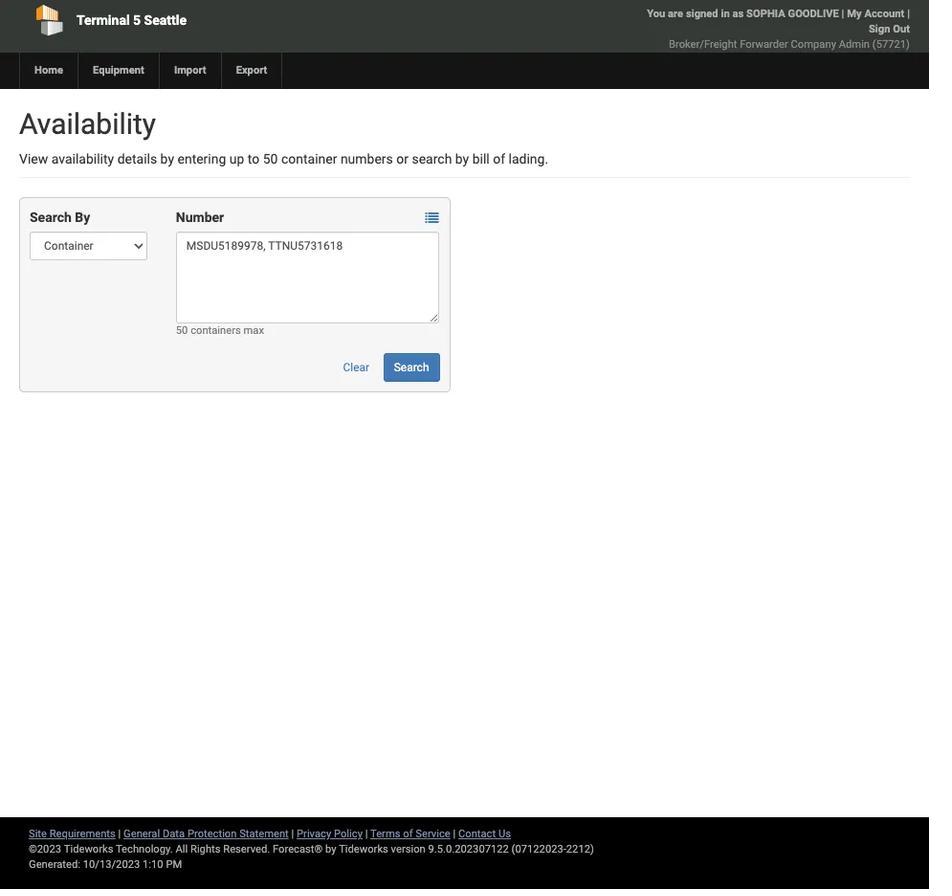Task type: vqa. For each thing, say whether or not it's contained in the screenshot.
the middle by
yes



Task type: locate. For each thing, give the bounding box(es) containing it.
50 right to in the top left of the page
[[263, 151, 278, 167]]

by inside site requirements | general data protection statement | privacy policy | terms of service | contact us ©2023 tideworks technology. all rights reserved. forecast® by tideworks version 9.5.0.202307122 (07122023-2212) generated: 10/13/2023 1:10 pm
[[326, 844, 337, 856]]

pm
[[166, 859, 182, 871]]

|
[[842, 8, 845, 20], [908, 8, 911, 20], [118, 828, 121, 841], [292, 828, 294, 841], [366, 828, 368, 841], [453, 828, 456, 841]]

you
[[647, 8, 666, 20]]

| up out
[[908, 8, 911, 20]]

10/13/2023
[[83, 859, 140, 871]]

search button
[[384, 353, 440, 382]]

forwarder
[[740, 38, 789, 51]]

clear button
[[333, 353, 380, 382]]

(57721)
[[873, 38, 911, 51]]

sign
[[869, 23, 891, 35]]

in
[[721, 8, 730, 20]]

by left bill
[[456, 151, 469, 167]]

0 vertical spatial of
[[493, 151, 506, 167]]

site requirements | general data protection statement | privacy policy | terms of service | contact us ©2023 tideworks technology. all rights reserved. forecast® by tideworks version 9.5.0.202307122 (07122023-2212) generated: 10/13/2023 1:10 pm
[[29, 828, 594, 871]]

forecast®
[[273, 844, 323, 856]]

lading.
[[509, 151, 549, 167]]

of right bill
[[493, 151, 506, 167]]

clear
[[343, 361, 370, 374]]

as
[[733, 8, 744, 20]]

1 vertical spatial of
[[403, 828, 413, 841]]

1 horizontal spatial search
[[394, 361, 429, 374]]

search inside button
[[394, 361, 429, 374]]

by down privacy policy link
[[326, 844, 337, 856]]

search for search by
[[30, 210, 72, 225]]

search by
[[30, 210, 90, 225]]

0 horizontal spatial of
[[403, 828, 413, 841]]

2212)
[[567, 844, 594, 856]]

rights
[[191, 844, 221, 856]]

terminal
[[77, 12, 130, 28]]

you are signed in as sophia goodlive | my account | sign out broker/freight forwarder company admin (57721)
[[647, 8, 911, 51]]

export link
[[221, 53, 282, 89]]

my account link
[[848, 8, 905, 20]]

by
[[160, 151, 174, 167], [456, 151, 469, 167], [326, 844, 337, 856]]

50 left the containers
[[176, 325, 188, 337]]

import link
[[159, 53, 221, 89]]

0 horizontal spatial 50
[[176, 325, 188, 337]]

1 vertical spatial 50
[[176, 325, 188, 337]]

protection
[[188, 828, 237, 841]]

us
[[499, 828, 511, 841]]

| left general at the bottom left
[[118, 828, 121, 841]]

numbers
[[341, 151, 393, 167]]

by right details
[[160, 151, 174, 167]]

0 vertical spatial search
[[30, 210, 72, 225]]

details
[[117, 151, 157, 167]]

search right the clear button
[[394, 361, 429, 374]]

1 vertical spatial search
[[394, 361, 429, 374]]

0 vertical spatial 50
[[263, 151, 278, 167]]

admin
[[839, 38, 870, 51]]

to
[[248, 151, 260, 167]]

| up 9.5.0.202307122
[[453, 828, 456, 841]]

of inside site requirements | general data protection statement | privacy policy | terms of service | contact us ©2023 tideworks technology. all rights reserved. forecast® by tideworks version 9.5.0.202307122 (07122023-2212) generated: 10/13/2023 1:10 pm
[[403, 828, 413, 841]]

service
[[416, 828, 451, 841]]

general data protection statement link
[[124, 828, 289, 841]]

sign out link
[[869, 23, 911, 35]]

search
[[412, 151, 452, 167]]

data
[[163, 828, 185, 841]]

of
[[493, 151, 506, 167], [403, 828, 413, 841]]

max
[[244, 325, 264, 337]]

site requirements link
[[29, 828, 116, 841]]

policy
[[334, 828, 363, 841]]

1 horizontal spatial by
[[326, 844, 337, 856]]

1 horizontal spatial of
[[493, 151, 506, 167]]

terminal 5 seattle link
[[19, 0, 374, 40]]

search
[[30, 210, 72, 225], [394, 361, 429, 374]]

view
[[19, 151, 48, 167]]

show list image
[[426, 212, 439, 225]]

50
[[263, 151, 278, 167], [176, 325, 188, 337]]

reserved.
[[223, 844, 270, 856]]

entering
[[178, 151, 226, 167]]

50 containers max
[[176, 325, 264, 337]]

search left by
[[30, 210, 72, 225]]

1:10
[[143, 859, 163, 871]]

0 horizontal spatial search
[[30, 210, 72, 225]]

containers
[[191, 325, 241, 337]]

container
[[281, 151, 337, 167]]

of up version
[[403, 828, 413, 841]]



Task type: describe. For each thing, give the bounding box(es) containing it.
seattle
[[144, 12, 187, 28]]

terms of service link
[[371, 828, 451, 841]]

search for search
[[394, 361, 429, 374]]

general
[[124, 828, 160, 841]]

my
[[848, 8, 862, 20]]

| up the tideworks
[[366, 828, 368, 841]]

out
[[894, 23, 911, 35]]

generated:
[[29, 859, 80, 871]]

privacy policy link
[[297, 828, 363, 841]]

signed
[[686, 8, 719, 20]]

terms
[[371, 828, 401, 841]]

are
[[668, 8, 684, 20]]

by
[[75, 210, 90, 225]]

contact us link
[[459, 828, 511, 841]]

statement
[[240, 828, 289, 841]]

up
[[230, 151, 245, 167]]

0 horizontal spatial by
[[160, 151, 174, 167]]

goodlive
[[788, 8, 840, 20]]

import
[[174, 64, 206, 77]]

requirements
[[50, 828, 116, 841]]

home link
[[19, 53, 78, 89]]

contact
[[459, 828, 496, 841]]

broker/freight
[[669, 38, 738, 51]]

terminal 5 seattle
[[77, 12, 187, 28]]

technology.
[[116, 844, 173, 856]]

bill
[[473, 151, 490, 167]]

export
[[236, 64, 268, 77]]

tideworks
[[339, 844, 389, 856]]

| up forecast®
[[292, 828, 294, 841]]

site
[[29, 828, 47, 841]]

5
[[133, 12, 141, 28]]

1 horizontal spatial 50
[[263, 151, 278, 167]]

2 horizontal spatial by
[[456, 151, 469, 167]]

(07122023-
[[512, 844, 567, 856]]

all
[[176, 844, 188, 856]]

availability
[[19, 107, 156, 141]]

availability
[[51, 151, 114, 167]]

or
[[397, 151, 409, 167]]

company
[[791, 38, 837, 51]]

Number text field
[[176, 232, 440, 324]]

number
[[176, 210, 224, 225]]

equipment
[[93, 64, 144, 77]]

account
[[865, 8, 905, 20]]

privacy
[[297, 828, 331, 841]]

©2023 tideworks
[[29, 844, 113, 856]]

version
[[391, 844, 426, 856]]

9.5.0.202307122
[[428, 844, 509, 856]]

equipment link
[[78, 53, 159, 89]]

view availability details by entering up to 50 container numbers or search by bill of lading.
[[19, 151, 549, 167]]

sophia
[[747, 8, 786, 20]]

| left my
[[842, 8, 845, 20]]

home
[[34, 64, 63, 77]]



